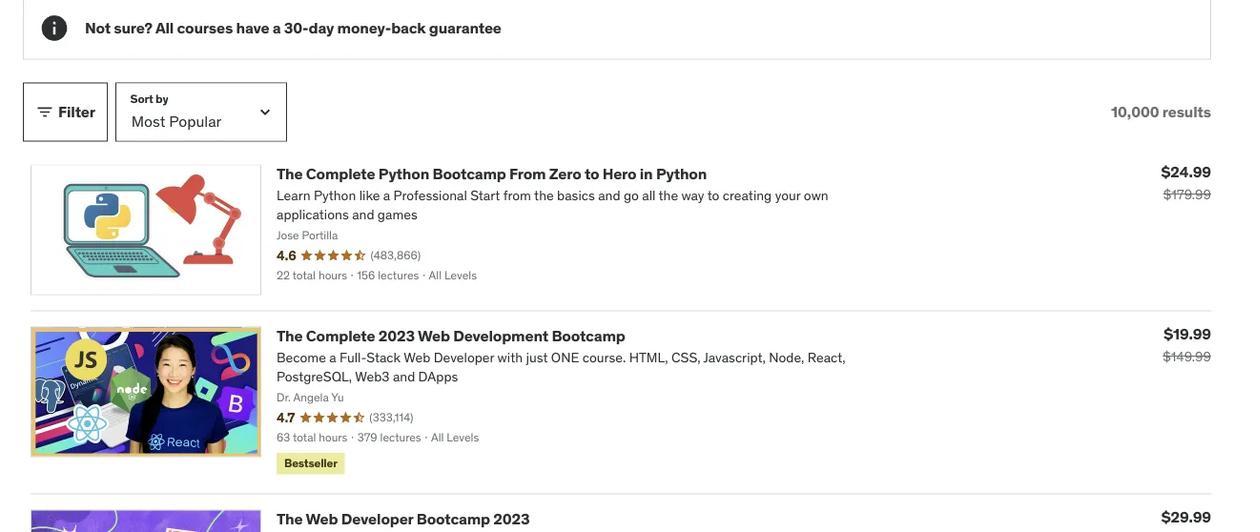 Task type: describe. For each thing, give the bounding box(es) containing it.
bootcamp for from
[[433, 164, 506, 183]]

all
[[155, 18, 174, 37]]

the for the web developer bootcamp 2023
[[277, 509, 303, 529]]

money-
[[337, 18, 391, 37]]

1 horizontal spatial web
[[418, 326, 450, 345]]

$19.99
[[1165, 324, 1212, 344]]

1 vertical spatial bootcamp
[[552, 326, 626, 345]]

guarantee
[[429, 18, 502, 37]]

$24.99 $179.99
[[1162, 162, 1212, 203]]

to
[[585, 164, 600, 183]]

a
[[273, 18, 281, 37]]

from
[[510, 164, 546, 183]]

in
[[640, 164, 653, 183]]

$19.99 $149.99
[[1164, 324, 1212, 365]]

the complete 2023 web development bootcamp link
[[277, 326, 626, 345]]

$29.99
[[1162, 508, 1212, 527]]

the for the complete python bootcamp from zero to hero in python
[[277, 164, 303, 183]]

developer
[[341, 509, 414, 529]]

complete for python
[[306, 164, 375, 183]]

the for the complete 2023 web development bootcamp
[[277, 326, 303, 345]]

results
[[1163, 102, 1212, 121]]

sure?
[[114, 18, 153, 37]]

10,000 results
[[1112, 102, 1212, 121]]

1 vertical spatial web
[[306, 509, 338, 529]]

1 vertical spatial 2023
[[494, 509, 530, 529]]

the complete python bootcamp from zero to hero in python
[[277, 164, 707, 183]]

back
[[391, 18, 426, 37]]

zero
[[550, 164, 582, 183]]

$149.99
[[1164, 348, 1212, 365]]



Task type: vqa. For each thing, say whether or not it's contained in the screenshot.
The Web Developer Bootcamp 2023's The
yes



Task type: locate. For each thing, give the bounding box(es) containing it.
filter
[[58, 102, 95, 121]]

10,000 results status
[[1112, 102, 1212, 121]]

3 the from the top
[[277, 509, 303, 529]]

2 python from the left
[[656, 164, 707, 183]]

the complete python bootcamp from zero to hero in python link
[[277, 164, 707, 183]]

the web developer bootcamp 2023
[[277, 509, 530, 529]]

bootcamp
[[433, 164, 506, 183], [552, 326, 626, 345], [417, 509, 491, 529]]

1 python from the left
[[379, 164, 430, 183]]

0 vertical spatial complete
[[306, 164, 375, 183]]

0 vertical spatial 2023
[[379, 326, 415, 345]]

1 horizontal spatial python
[[656, 164, 707, 183]]

not sure? all courses have a 30-day money-back guarantee
[[85, 18, 502, 37]]

hero
[[603, 164, 637, 183]]

bootcamp for 2023
[[417, 509, 491, 529]]

have
[[236, 18, 270, 37]]

$24.99
[[1162, 162, 1212, 182]]

2023
[[379, 326, 415, 345], [494, 509, 530, 529]]

0 vertical spatial bootcamp
[[433, 164, 506, 183]]

2 the from the top
[[277, 326, 303, 345]]

0 vertical spatial web
[[418, 326, 450, 345]]

$179.99
[[1164, 185, 1212, 203]]

the
[[277, 164, 303, 183], [277, 326, 303, 345], [277, 509, 303, 529]]

bootcamp right developer
[[417, 509, 491, 529]]

filter button
[[23, 82, 108, 142]]

30-
[[284, 18, 309, 37]]

bootcamp left from
[[433, 164, 506, 183]]

1 complete from the top
[[306, 164, 375, 183]]

0 horizontal spatial 2023
[[379, 326, 415, 345]]

the web developer bootcamp 2023 link
[[277, 509, 530, 529]]

web left development on the bottom left
[[418, 326, 450, 345]]

1 the from the top
[[277, 164, 303, 183]]

complete
[[306, 164, 375, 183], [306, 326, 375, 345]]

development
[[453, 326, 549, 345]]

web
[[418, 326, 450, 345], [306, 509, 338, 529]]

not
[[85, 18, 111, 37]]

web left developer
[[306, 509, 338, 529]]

0 horizontal spatial web
[[306, 509, 338, 529]]

2 complete from the top
[[306, 326, 375, 345]]

the complete 2023 web development bootcamp
[[277, 326, 626, 345]]

0 horizontal spatial python
[[379, 164, 430, 183]]

1 vertical spatial complete
[[306, 326, 375, 345]]

2 vertical spatial the
[[277, 509, 303, 529]]

day
[[309, 18, 334, 37]]

1 horizontal spatial 2023
[[494, 509, 530, 529]]

courses
[[177, 18, 233, 37]]

10,000
[[1112, 102, 1160, 121]]

0 vertical spatial the
[[277, 164, 303, 183]]

complete for 2023
[[306, 326, 375, 345]]

small image
[[35, 102, 54, 122]]

bootcamp right development on the bottom left
[[552, 326, 626, 345]]

2 vertical spatial bootcamp
[[417, 509, 491, 529]]

1 vertical spatial the
[[277, 326, 303, 345]]

python
[[379, 164, 430, 183], [656, 164, 707, 183]]



